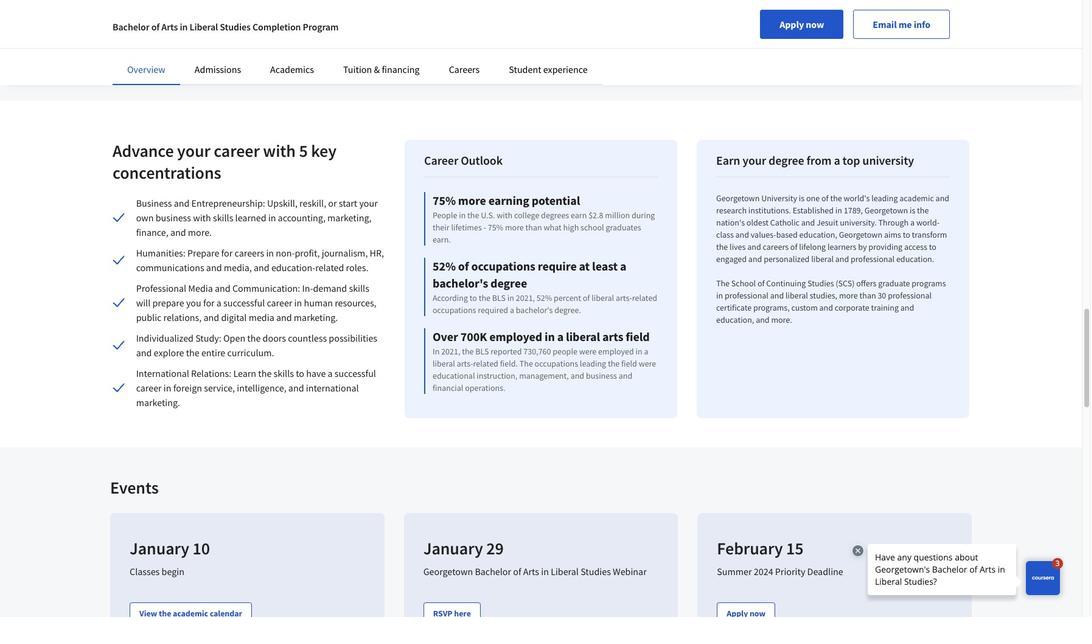 Task type: locate. For each thing, give the bounding box(es) containing it.
entire
[[201, 347, 225, 359]]

2021, inside "over 700k employed in a liberal arts field in 2021, the bls reported 730,760 people were employed in a liberal arts-related field. the occupations leading the field were educational instruction, management, and business and financial operations."
[[441, 346, 460, 357]]

business and entrepreneurship: upskill, reskill, or start your own business with skills learned in accounting, marketing, finance, and more.
[[136, 197, 378, 238]]

1 vertical spatial related
[[632, 293, 657, 304]]

january inside january 29 georgetown bachelor of arts in liberal studies webinar
[[423, 538, 483, 560]]

1 horizontal spatial more.
[[771, 314, 792, 325]]

have
[[306, 367, 326, 380]]

offers
[[856, 278, 877, 289]]

more. inside business and entrepreneurship: upskill, reskill, or start your own business with skills learned in accounting, marketing, finance, and more.
[[188, 226, 212, 238]]

in inside professional media and communication: in-demand skills will prepare you for a successful career in human resources, public relations, and digital media and marketing.
[[294, 297, 302, 309]]

successful inside international relations: learn the skills to have a successful career in foreign service, intelligence, and international marketing.
[[335, 367, 376, 380]]

more up u.s.
[[458, 193, 486, 208]]

february 15 summer 2024 priority deadline
[[717, 538, 843, 578]]

will
[[136, 297, 150, 309]]

career inside the advance your career with 5 key concentrations
[[214, 140, 260, 162]]

the up required
[[479, 293, 491, 304]]

resources,
[[335, 297, 376, 309]]

hr,
[[370, 247, 384, 259]]

for up media,
[[221, 247, 233, 259]]

more
[[458, 193, 486, 208], [505, 222, 524, 233], [839, 290, 858, 301]]

more down (scs) at the right of page
[[839, 290, 858, 301]]

0 vertical spatial related
[[315, 262, 344, 274]]

individualized
[[136, 332, 194, 344]]

more. down programs,
[[771, 314, 792, 325]]

is left one
[[799, 193, 805, 204]]

2021, right "in"
[[441, 346, 460, 357]]

1 vertical spatial degree
[[491, 276, 527, 291]]

1 horizontal spatial bachelor's
[[516, 305, 553, 316]]

than
[[526, 222, 542, 233], [860, 290, 876, 301]]

liberal inside january 29 georgetown bachelor of arts in liberal studies webinar
[[551, 566, 579, 578]]

career down international
[[136, 382, 162, 394]]

what
[[544, 222, 562, 233]]

1 vertical spatial skills
[[349, 282, 369, 294]]

1 vertical spatial than
[[860, 290, 876, 301]]

leading inside "over 700k employed in a liberal arts field in 2021, the bls reported 730,760 people were employed in a liberal arts-related field. the occupations leading the field were educational instruction, management, and business and financial operations."
[[580, 358, 606, 369]]

0 horizontal spatial with
[[193, 212, 211, 224]]

1 horizontal spatial arts-
[[616, 293, 632, 304]]

occupations down according
[[433, 305, 476, 316]]

me
[[899, 18, 912, 30]]

0 horizontal spatial the
[[520, 358, 533, 369]]

1 vertical spatial more.
[[771, 314, 792, 325]]

arts
[[161, 21, 178, 33], [523, 566, 539, 578]]

2 horizontal spatial related
[[632, 293, 657, 304]]

1 horizontal spatial related
[[473, 358, 498, 369]]

skills inside international relations: learn the skills to have a successful career in foreign service, intelligence, and international marketing.
[[274, 367, 294, 380]]

the down "arts"
[[608, 358, 620, 369]]

leading inside georgetown university is one of the world's leading academic and research institutions. established in 1789, georgetown is the nation's oldest catholic and jesuit university. through a world- class and values-based education, georgetown aims to transform the lives and careers of lifelong learners by providing access to engaged and personalized liberal and professional education.
[[872, 193, 898, 204]]

1 horizontal spatial degree
[[769, 153, 804, 168]]

more. up prepare
[[188, 226, 212, 238]]

1 vertical spatial the
[[520, 358, 533, 369]]

leading down "arts"
[[580, 358, 606, 369]]

1 horizontal spatial skills
[[274, 367, 294, 380]]

0 horizontal spatial january
[[130, 538, 189, 560]]

georgetown
[[716, 193, 760, 204], [865, 205, 908, 216], [839, 229, 882, 240], [423, 566, 473, 578]]

0 vertical spatial for
[[221, 247, 233, 259]]

related inside "over 700k employed in a liberal arts field in 2021, the bls reported 730,760 people were employed in a liberal arts-related field. the occupations leading the field were educational instruction, management, and business and financial operations."
[[473, 358, 498, 369]]

2 vertical spatial related
[[473, 358, 498, 369]]

1 horizontal spatial career
[[214, 140, 260, 162]]

of inside the school of continuing studies (scs) offers graduate programs in professional and liberal studies, more than 30 professional certificate programs, custom and corporate training and education, and more.
[[758, 278, 765, 289]]

2021, left percent
[[516, 293, 535, 304]]

1 horizontal spatial careers
[[763, 241, 789, 252]]

careers up media,
[[235, 247, 264, 259]]

0 horizontal spatial successful
[[223, 297, 265, 309]]

high
[[563, 222, 579, 233]]

with down the earning
[[497, 210, 512, 221]]

than down the offers
[[860, 290, 876, 301]]

career down communication:
[[267, 297, 292, 309]]

1 horizontal spatial 2021,
[[516, 293, 535, 304]]

tuition & financing link
[[343, 63, 420, 75]]

52%
[[433, 258, 456, 274], [537, 293, 552, 304]]

and
[[936, 193, 949, 204], [174, 197, 190, 209], [801, 217, 815, 228], [170, 226, 186, 238], [735, 229, 749, 240], [747, 241, 761, 252], [748, 254, 762, 265], [835, 254, 849, 265], [206, 262, 222, 274], [254, 262, 269, 274], [215, 282, 230, 294], [770, 290, 784, 301], [819, 302, 833, 313], [901, 302, 914, 313], [204, 311, 219, 324], [276, 311, 292, 324], [756, 314, 770, 325], [136, 347, 152, 359], [571, 370, 584, 381], [619, 370, 632, 381], [288, 382, 304, 394]]

learn
[[233, 367, 256, 380]]

1 vertical spatial education,
[[716, 314, 754, 325]]

employed up the reported
[[489, 329, 542, 344]]

liberal down "in"
[[433, 358, 455, 369]]

1 horizontal spatial 75%
[[488, 222, 503, 233]]

1 vertical spatial liberal
[[551, 566, 579, 578]]

2 vertical spatial occupations
[[535, 358, 578, 369]]

priority
[[775, 566, 805, 578]]

people
[[433, 210, 457, 221]]

more down college at left top
[[505, 222, 524, 233]]

1 horizontal spatial is
[[910, 205, 915, 216]]

occupations down "people"
[[535, 358, 578, 369]]

to down transform
[[929, 241, 936, 252]]

degrees
[[541, 210, 569, 221]]

deadline
[[807, 566, 843, 578]]

0 horizontal spatial liberal
[[190, 21, 218, 33]]

january for january 29
[[423, 538, 483, 560]]

the left school
[[716, 278, 730, 289]]

the inside "over 700k employed in a liberal arts field in 2021, the bls reported 730,760 people were employed in a liberal arts-related field. the occupations leading the field were educational instruction, management, and business and financial operations."
[[520, 358, 533, 369]]

1 vertical spatial more
[[505, 222, 524, 233]]

0 horizontal spatial bls
[[475, 346, 489, 357]]

providing
[[869, 241, 903, 252]]

degree up required
[[491, 276, 527, 291]]

1 horizontal spatial were
[[639, 358, 656, 369]]

75%
[[433, 193, 456, 208], [488, 222, 503, 233]]

bachelor down 29
[[475, 566, 511, 578]]

bls down 700k
[[475, 346, 489, 357]]

1 horizontal spatial for
[[221, 247, 233, 259]]

marketing. down international
[[136, 397, 180, 409]]

0 vertical spatial more
[[458, 193, 486, 208]]

in inside 52% of occupations require at least a bachelor's degree according to the bls in 2021, 52% percent of liberal arts-related occupations required a bachelor's degree.
[[507, 293, 514, 304]]

1 horizontal spatial your
[[359, 197, 378, 209]]

1 horizontal spatial the
[[716, 278, 730, 289]]

0 vertical spatial more.
[[188, 226, 212, 238]]

employed down "arts"
[[598, 346, 634, 357]]

0 horizontal spatial 2021,
[[441, 346, 460, 357]]

occupations
[[471, 258, 535, 274], [433, 305, 476, 316], [535, 358, 578, 369]]

0 horizontal spatial leading
[[580, 358, 606, 369]]

the up the lifetimes
[[467, 210, 479, 221]]

0 horizontal spatial more.
[[188, 226, 212, 238]]

occupations inside "over 700k employed in a liberal arts field in 2021, the bls reported 730,760 people were employed in a liberal arts-related field. the occupations leading the field were educational instruction, management, and business and financial operations."
[[535, 358, 578, 369]]

0 horizontal spatial skills
[[213, 212, 233, 224]]

0 vertical spatial business
[[156, 212, 191, 224]]

1 vertical spatial studies
[[808, 278, 834, 289]]

the down '730,760'
[[520, 358, 533, 369]]

related inside humanities: prepare for careers in non-profit, journalism, hr, communications and media, and education-related roles.
[[315, 262, 344, 274]]

lifelong
[[799, 241, 826, 252]]

0 vertical spatial field
[[626, 329, 650, 344]]

1 horizontal spatial january
[[423, 538, 483, 560]]

2 horizontal spatial studies
[[808, 278, 834, 289]]

1 horizontal spatial than
[[860, 290, 876, 301]]

education-
[[271, 262, 315, 274]]

career up entrepreneurship:
[[214, 140, 260, 162]]

in
[[180, 21, 188, 33], [835, 205, 842, 216], [459, 210, 466, 221], [268, 212, 276, 224], [266, 247, 274, 259], [716, 290, 723, 301], [507, 293, 514, 304], [294, 297, 302, 309], [545, 329, 555, 344], [636, 346, 642, 357], [164, 382, 171, 394], [541, 566, 549, 578]]

-
[[484, 222, 486, 233]]

your inside the advance your career with 5 key concentrations
[[177, 140, 210, 162]]

related
[[315, 262, 344, 274], [632, 293, 657, 304], [473, 358, 498, 369]]

bachelor up overview
[[113, 21, 149, 33]]

liberal inside the school of continuing studies (scs) offers graduate programs in professional and liberal studies, more than 30 professional certificate programs, custom and corporate training and education, and more.
[[786, 290, 808, 301]]

2 vertical spatial career
[[136, 382, 162, 394]]

successful up international
[[335, 367, 376, 380]]

75% more earning potential people in the u.s. with college degrees earn $2.8 million during their lifetimes - 75% more than what high school graduates earn.
[[433, 193, 655, 245]]

or
[[328, 197, 337, 209]]

arts- inside "over 700k employed in a liberal arts field in 2021, the bls reported 730,760 people were employed in a liberal arts-related field. the occupations leading the field were educational instruction, management, and business and financial operations."
[[457, 358, 473, 369]]

january inside january 10 classes begin
[[130, 538, 189, 560]]

liberal down least
[[592, 293, 614, 304]]

professional
[[136, 282, 186, 294]]

1 horizontal spatial with
[[263, 140, 296, 162]]

in inside humanities: prepare for careers in non-profit, journalism, hr, communications and media, and education-related roles.
[[266, 247, 274, 259]]

careers inside humanities: prepare for careers in non-profit, journalism, hr, communications and media, and education-related roles.
[[235, 247, 264, 259]]

1 horizontal spatial education,
[[799, 229, 837, 240]]

bachelor's
[[433, 276, 488, 291], [516, 305, 553, 316]]

professional down by
[[851, 254, 895, 265]]

your right advance at top
[[177, 140, 210, 162]]

in inside 75% more earning potential people in the u.s. with college degrees earn $2.8 million during their lifetimes - 75% more than what high school graduates earn.
[[459, 210, 466, 221]]

0 vertical spatial studies
[[220, 21, 251, 33]]

the down 700k
[[462, 346, 474, 357]]

service,
[[204, 382, 235, 394]]

1 vertical spatial business
[[586, 370, 617, 381]]

their
[[433, 222, 449, 233]]

to right according
[[470, 293, 477, 304]]

2 vertical spatial studies
[[581, 566, 611, 578]]

1 vertical spatial marketing.
[[136, 397, 180, 409]]

a
[[834, 153, 840, 168], [910, 217, 915, 228], [620, 258, 626, 274], [217, 297, 221, 309], [510, 305, 514, 316], [557, 329, 564, 344], [644, 346, 648, 357], [328, 367, 333, 380]]

1 horizontal spatial liberal
[[551, 566, 579, 578]]

to
[[903, 229, 910, 240], [929, 241, 936, 252], [470, 293, 477, 304], [296, 367, 304, 380]]

0 horizontal spatial education,
[[716, 314, 754, 325]]

1 vertical spatial employed
[[598, 346, 634, 357]]

0 horizontal spatial your
[[177, 140, 210, 162]]

0 vertical spatial skills
[[213, 212, 233, 224]]

admissions
[[195, 63, 241, 75]]

field right "arts"
[[626, 329, 650, 344]]

marketing. inside international relations: learn the skills to have a successful career in foreign service, intelligence, and international marketing.
[[136, 397, 180, 409]]

to left the have
[[296, 367, 304, 380]]

email me info button
[[853, 10, 950, 39]]

january left 29
[[423, 538, 483, 560]]

for inside professional media and communication: in-demand skills will prepare you for a successful career in human resources, public relations, and digital media and marketing.
[[203, 297, 215, 309]]

1 january from the left
[[130, 538, 189, 560]]

arts- down least
[[616, 293, 632, 304]]

0 vertical spatial leading
[[872, 193, 898, 204]]

personalized
[[764, 254, 810, 265]]

of
[[151, 21, 160, 33], [822, 193, 829, 204], [790, 241, 798, 252], [458, 258, 469, 274], [758, 278, 765, 289], [583, 293, 590, 304], [513, 566, 521, 578]]

1 horizontal spatial more
[[505, 222, 524, 233]]

january up begin
[[130, 538, 189, 560]]

liberal down lifelong
[[811, 254, 834, 265]]

bls up required
[[492, 293, 506, 304]]

2021, inside 52% of occupations require at least a bachelor's degree according to the bls in 2021, 52% percent of liberal arts-related occupations required a bachelor's degree.
[[516, 293, 535, 304]]

with inside 75% more earning potential people in the u.s. with college degrees earn $2.8 million during their lifetimes - 75% more than what high school graduates earn.
[[497, 210, 512, 221]]

skills up resources,
[[349, 282, 369, 294]]

0 horizontal spatial bachelor's
[[433, 276, 488, 291]]

with left 5
[[263, 140, 296, 162]]

is
[[799, 193, 805, 204], [910, 205, 915, 216]]

accounting,
[[278, 212, 325, 224]]

completion
[[253, 21, 301, 33]]

professional
[[851, 254, 895, 265], [725, 290, 769, 301], [888, 290, 932, 301]]

0 vertical spatial arts-
[[616, 293, 632, 304]]

in inside international relations: learn the skills to have a successful career in foreign service, intelligence, and international marketing.
[[164, 382, 171, 394]]

and inside individualized study: open the doors countless possibilities and explore the entire curriculum.
[[136, 347, 152, 359]]

slides element
[[125, 73, 957, 86]]

2 vertical spatial more
[[839, 290, 858, 301]]

education, inside georgetown university is one of the world's leading academic and research institutions. established in 1789, georgetown is the nation's oldest catholic and jesuit university. through a world- class and values-based education, georgetown aims to transform the lives and careers of lifelong learners by providing access to engaged and personalized liberal and professional education.
[[799, 229, 837, 240]]

is down academic
[[910, 205, 915, 216]]

1 horizontal spatial employed
[[598, 346, 634, 357]]

than down college at left top
[[526, 222, 542, 233]]

business
[[156, 212, 191, 224], [586, 370, 617, 381]]

you
[[186, 297, 201, 309]]

the inside 52% of occupations require at least a bachelor's degree according to the bls in 2021, 52% percent of liberal arts-related occupations required a bachelor's degree.
[[479, 293, 491, 304]]

marketing. inside professional media and communication: in-demand skills will prepare you for a successful career in human resources, public relations, and digital media and marketing.
[[294, 311, 338, 324]]

least
[[592, 258, 618, 274]]

1 horizontal spatial bachelor
[[475, 566, 511, 578]]

the left world's
[[830, 193, 842, 204]]

studies left webinar
[[581, 566, 611, 578]]

studies inside the school of continuing studies (scs) offers graduate programs in professional and liberal studies, more than 30 professional certificate programs, custom and corporate training and education, and more.
[[808, 278, 834, 289]]

a inside professional media and communication: in-demand skills will prepare you for a successful career in human resources, public relations, and digital media and marketing.
[[217, 297, 221, 309]]

education,
[[799, 229, 837, 240], [716, 314, 754, 325]]

skills up intelligence,
[[274, 367, 294, 380]]

1 vertical spatial arts
[[523, 566, 539, 578]]

75% up people
[[433, 193, 456, 208]]

1 horizontal spatial studies
[[581, 566, 611, 578]]

75% right -
[[488, 222, 503, 233]]

management,
[[519, 370, 569, 381]]

700k
[[461, 329, 487, 344]]

for right you
[[203, 297, 215, 309]]

2 horizontal spatial with
[[497, 210, 512, 221]]

0 horizontal spatial more
[[458, 193, 486, 208]]

1 vertical spatial arts-
[[457, 358, 473, 369]]

2 january from the left
[[423, 538, 483, 560]]

0 horizontal spatial than
[[526, 222, 542, 233]]

your for advance
[[177, 140, 210, 162]]

0 horizontal spatial 75%
[[433, 193, 456, 208]]

relations,
[[163, 311, 202, 324]]

student
[[509, 63, 541, 75]]

education, up lifelong
[[799, 229, 837, 240]]

your right earn
[[743, 153, 766, 168]]

1 vertical spatial leading
[[580, 358, 606, 369]]

business down business
[[156, 212, 191, 224]]

skills
[[213, 212, 233, 224], [349, 282, 369, 294], [274, 367, 294, 380]]

liberal up custom
[[786, 290, 808, 301]]

education, down the certificate
[[716, 314, 754, 325]]

field down "arts"
[[621, 358, 637, 369]]

individualized study: open the doors countless possibilities and explore the entire curriculum.
[[136, 332, 377, 359]]

degree
[[769, 153, 804, 168], [491, 276, 527, 291]]

52% left percent
[[537, 293, 552, 304]]

bachelor's left "degree."
[[516, 305, 553, 316]]

upskill,
[[267, 197, 298, 209]]

0 vertical spatial is
[[799, 193, 805, 204]]

0 vertical spatial education,
[[799, 229, 837, 240]]

for inside humanities: prepare for careers in non-profit, journalism, hr, communications and media, and education-related roles.
[[221, 247, 233, 259]]

graduates
[[606, 222, 641, 233]]

entrepreneurship:
[[191, 197, 265, 209]]

business down "arts"
[[586, 370, 617, 381]]

1 vertical spatial career
[[267, 297, 292, 309]]

related inside 52% of occupations require at least a bachelor's degree according to the bls in 2021, 52% percent of liberal arts-related occupations required a bachelor's degree.
[[632, 293, 657, 304]]

top
[[843, 153, 860, 168]]

successful up digital
[[223, 297, 265, 309]]

according
[[433, 293, 468, 304]]

1 horizontal spatial leading
[[872, 193, 898, 204]]

with down entrepreneurship:
[[193, 212, 211, 224]]

marketing.
[[294, 311, 338, 324], [136, 397, 180, 409]]

0 horizontal spatial related
[[315, 262, 344, 274]]

skills down entrepreneurship:
[[213, 212, 233, 224]]

your for earn
[[743, 153, 766, 168]]

1 horizontal spatial successful
[[335, 367, 376, 380]]

the inside international relations: learn the skills to have a successful career in foreign service, intelligence, and international marketing.
[[258, 367, 272, 380]]

studies up studies,
[[808, 278, 834, 289]]

1 horizontal spatial arts
[[523, 566, 539, 578]]

people
[[553, 346, 577, 357]]

0 vertical spatial marketing.
[[294, 311, 338, 324]]

0 vertical spatial than
[[526, 222, 542, 233]]

52% down the earn. at the top left of the page
[[433, 258, 456, 274]]

college
[[514, 210, 539, 221]]

0 vertical spatial successful
[[223, 297, 265, 309]]

operations.
[[465, 383, 505, 394]]

0 vertical spatial 52%
[[433, 258, 456, 274]]

1 vertical spatial 2021,
[[441, 346, 460, 357]]

arts inside january 29 georgetown bachelor of arts in liberal studies webinar
[[523, 566, 539, 578]]

more inside the school of continuing studies (scs) offers graduate programs in professional and liberal studies, more than 30 professional certificate programs, custom and corporate training and education, and more.
[[839, 290, 858, 301]]

1 horizontal spatial business
[[586, 370, 617, 381]]

0 horizontal spatial bachelor
[[113, 21, 149, 33]]

class
[[716, 229, 734, 240]]

(scs)
[[836, 278, 855, 289]]

degree left from
[[769, 153, 804, 168]]

professional inside georgetown university is one of the world's leading academic and research institutions. established in 1789, georgetown is the nation's oldest catholic and jesuit university. through a world- class and values-based education, georgetown aims to transform the lives and careers of lifelong learners by providing access to engaged and personalized liberal and professional education.
[[851, 254, 895, 265]]

than inside 75% more earning potential people in the u.s. with college degrees earn $2.8 million during their lifetimes - 75% more than what high school graduates earn.
[[526, 222, 542, 233]]

0 vertical spatial bachelor
[[113, 21, 149, 33]]

nation's
[[716, 217, 745, 228]]

successful
[[223, 297, 265, 309], [335, 367, 376, 380]]

0 horizontal spatial degree
[[491, 276, 527, 291]]

1 vertical spatial is
[[910, 205, 915, 216]]

professional down graduate
[[888, 290, 932, 301]]

1 horizontal spatial bls
[[492, 293, 506, 304]]

leading up through in the right of the page
[[872, 193, 898, 204]]

bachelor's up according
[[433, 276, 488, 291]]

0 horizontal spatial marketing.
[[136, 397, 180, 409]]

arts- up educational
[[457, 358, 473, 369]]

january for january 10
[[130, 538, 189, 560]]

2021,
[[516, 293, 535, 304], [441, 346, 460, 357]]

studies left completion
[[220, 21, 251, 33]]

careers link
[[449, 63, 480, 75]]

marketing. down human
[[294, 311, 338, 324]]

your right start
[[359, 197, 378, 209]]

occupations down -
[[471, 258, 535, 274]]

liberal inside 52% of occupations require at least a bachelor's degree according to the bls in 2021, 52% percent of liberal arts-related occupations required a bachelor's degree.
[[592, 293, 614, 304]]

the up intelligence,
[[258, 367, 272, 380]]

finance,
[[136, 226, 168, 238]]

educational
[[433, 370, 475, 381]]

0 vertical spatial career
[[214, 140, 260, 162]]

0 vertical spatial the
[[716, 278, 730, 289]]

academics link
[[270, 63, 314, 75]]

careers up personalized
[[763, 241, 789, 252]]



Task type: vqa. For each thing, say whether or not it's contained in the screenshot.
the top Michigan
no



Task type: describe. For each thing, give the bounding box(es) containing it.
georgetown inside january 29 georgetown bachelor of arts in liberal studies webinar
[[423, 566, 473, 578]]

through
[[878, 217, 909, 228]]

overview link
[[127, 63, 165, 75]]

digital
[[221, 311, 247, 324]]

1 vertical spatial field
[[621, 358, 637, 369]]

events
[[110, 477, 159, 499]]

&
[[374, 63, 380, 75]]

student experience
[[509, 63, 588, 75]]

apply now
[[780, 18, 824, 30]]

key
[[311, 140, 336, 162]]

email
[[873, 18, 897, 30]]

media
[[249, 311, 274, 324]]

degree.
[[555, 305, 581, 316]]

0 horizontal spatial employed
[[489, 329, 542, 344]]

in inside the school of continuing studies (scs) offers graduate programs in professional and liberal studies, more than 30 professional certificate programs, custom and corporate training and education, and more.
[[716, 290, 723, 301]]

1 vertical spatial were
[[639, 358, 656, 369]]

research
[[716, 205, 747, 216]]

liberal up "people"
[[566, 329, 600, 344]]

bachelor of arts in liberal studies completion program
[[113, 21, 339, 33]]

prepare
[[152, 297, 184, 309]]

more. inside the school of continuing studies (scs) offers graduate programs in professional and liberal studies, more than 30 professional certificate programs, custom and corporate training and education, and more.
[[771, 314, 792, 325]]

start
[[339, 197, 357, 209]]

in inside business and entrepreneurship: upskill, reskill, or start your own business with skills learned in accounting, marketing, finance, and more.
[[268, 212, 276, 224]]

15
[[786, 538, 804, 560]]

0 vertical spatial degree
[[769, 153, 804, 168]]

2024
[[754, 566, 773, 578]]

1 vertical spatial 52%
[[537, 293, 552, 304]]

access
[[904, 241, 927, 252]]

experience
[[543, 63, 588, 75]]

non-
[[276, 247, 295, 259]]

custom
[[791, 302, 818, 313]]

university
[[863, 153, 914, 168]]

earn
[[571, 210, 587, 221]]

in inside georgetown university is one of the world's leading academic and research institutions. established in 1789, georgetown is the nation's oldest catholic and jesuit university. through a world- class and values-based education, georgetown aims to transform the lives and careers of lifelong learners by providing access to engaged and personalized liberal and professional education.
[[835, 205, 842, 216]]

earn your degree from a top university
[[716, 153, 914, 168]]

a inside international relations: learn the skills to have a successful career in foreign service, intelligence, and international marketing.
[[328, 367, 333, 380]]

skills inside professional media and communication: in-demand skills will prepare you for a successful career in human resources, public relations, and digital media and marketing.
[[349, 282, 369, 294]]

learners
[[828, 241, 856, 252]]

0 vertical spatial occupations
[[471, 258, 535, 274]]

explore
[[154, 347, 184, 359]]

advance your career with 5 key concentrations
[[113, 140, 336, 184]]

doors
[[263, 332, 286, 344]]

instruction,
[[477, 370, 517, 381]]

international
[[136, 367, 189, 380]]

bls inside 52% of occupations require at least a bachelor's degree according to the bls in 2021, 52% percent of liberal arts-related occupations required a bachelor's degree.
[[492, 293, 506, 304]]

studies inside january 29 georgetown bachelor of arts in liberal studies webinar
[[581, 566, 611, 578]]

career inside professional media and communication: in-demand skills will prepare you for a successful career in human resources, public relations, and digital media and marketing.
[[267, 297, 292, 309]]

arts
[[602, 329, 623, 344]]

business inside business and entrepreneurship: upskill, reskill, or start your own business with skills learned in accounting, marketing, finance, and more.
[[156, 212, 191, 224]]

open
[[223, 332, 245, 344]]

u.s.
[[481, 210, 495, 221]]

from
[[807, 153, 832, 168]]

international relations: learn the skills to have a successful career in foreign service, intelligence, and international marketing.
[[136, 367, 376, 409]]

over
[[433, 329, 458, 344]]

study:
[[195, 332, 221, 344]]

catholic
[[770, 217, 800, 228]]

profit,
[[295, 247, 320, 259]]

january 10 classes begin
[[130, 538, 210, 578]]

tuition
[[343, 63, 372, 75]]

values-
[[751, 229, 776, 240]]

the up the "curriculum."
[[247, 332, 261, 344]]

established
[[793, 205, 834, 216]]

own
[[136, 212, 154, 224]]

to inside 52% of occupations require at least a bachelor's degree according to the bls in 2021, 52% percent of liberal arts-related occupations required a bachelor's degree.
[[470, 293, 477, 304]]

humanities:
[[136, 247, 185, 259]]

careers
[[449, 63, 480, 75]]

the inside 75% more earning potential people in the u.s. with college degrees earn $2.8 million during their lifetimes - 75% more than what high school graduates earn.
[[467, 210, 479, 221]]

10
[[193, 538, 210, 560]]

certificate
[[716, 302, 752, 313]]

the left entire
[[186, 347, 199, 359]]

bls inside "over 700k employed in a liberal arts field in 2021, the bls reported 730,760 people were employed in a liberal arts-related field. the occupations leading the field were educational instruction, management, and business and financial operations."
[[475, 346, 489, 357]]

to inside international relations: learn the skills to have a successful career in foreign service, intelligence, and international marketing.
[[296, 367, 304, 380]]

business inside "over 700k employed in a liberal arts field in 2021, the bls reported 730,760 people were employed in a liberal arts-related field. the occupations leading the field were educational instruction, management, and business and financial operations."
[[586, 370, 617, 381]]

a inside georgetown university is one of the world's leading academic and research institutions. established in 1789, georgetown is the nation's oldest catholic and jesuit university. through a world- class and values-based education, georgetown aims to transform the lives and careers of lifelong learners by providing access to engaged and personalized liberal and professional education.
[[910, 217, 915, 228]]

intelligence,
[[237, 382, 286, 394]]

learned
[[235, 212, 266, 224]]

journalism,
[[322, 247, 368, 259]]

roles.
[[346, 262, 368, 274]]

to right aims at right top
[[903, 229, 910, 240]]

0 horizontal spatial 52%
[[433, 258, 456, 274]]

0 vertical spatial were
[[579, 346, 597, 357]]

curriculum.
[[227, 347, 274, 359]]

1 vertical spatial occupations
[[433, 305, 476, 316]]

degree inside 52% of occupations require at least a bachelor's degree according to the bls in 2021, 52% percent of liberal arts-related occupations required a bachelor's degree.
[[491, 276, 527, 291]]

aims
[[884, 229, 901, 240]]

in-
[[302, 282, 313, 294]]

than inside the school of continuing studies (scs) offers graduate programs in professional and liberal studies, more than 30 professional certificate programs, custom and corporate training and education, and more.
[[860, 290, 876, 301]]

begin
[[162, 566, 184, 578]]

1 vertical spatial bachelor's
[[516, 305, 553, 316]]

0 horizontal spatial studies
[[220, 21, 251, 33]]

$2.8
[[589, 210, 603, 221]]

career inside international relations: learn the skills to have a successful career in foreign service, intelligence, and international marketing.
[[136, 382, 162, 394]]

the inside the school of continuing studies (scs) offers graduate programs in professional and liberal studies, more than 30 professional certificate programs, custom and corporate training and education, and more.
[[716, 278, 730, 289]]

your inside business and entrepreneurship: upskill, reskill, or start your own business with skills learned in accounting, marketing, finance, and more.
[[359, 197, 378, 209]]

career
[[424, 153, 458, 168]]

public
[[136, 311, 162, 324]]

programs
[[912, 278, 946, 289]]

school
[[581, 222, 604, 233]]

the up world-
[[917, 205, 929, 216]]

careers inside georgetown university is one of the world's leading academic and research institutions. established in 1789, georgetown is the nation's oldest catholic and jesuit university. through a world- class and values-based education, georgetown aims to transform the lives and careers of lifelong learners by providing access to engaged and personalized liberal and professional education.
[[763, 241, 789, 252]]

one
[[806, 193, 820, 204]]

february
[[717, 538, 783, 560]]

january 29 georgetown bachelor of arts in liberal studies webinar
[[423, 538, 647, 578]]

successful inside professional media and communication: in-demand skills will prepare you for a successful career in human resources, public relations, and digital media and marketing.
[[223, 297, 265, 309]]

education, inside the school of continuing studies (scs) offers graduate programs in professional and liberal studies, more than 30 professional certificate programs, custom and corporate training and education, and more.
[[716, 314, 754, 325]]

and inside international relations: learn the skills to have a successful career in foreign service, intelligence, and international marketing.
[[288, 382, 304, 394]]

countless
[[288, 332, 327, 344]]

bachelor inside january 29 georgetown bachelor of arts in liberal studies webinar
[[475, 566, 511, 578]]

university
[[761, 193, 797, 204]]

demand
[[313, 282, 347, 294]]

student experience link
[[509, 63, 588, 75]]

0 vertical spatial arts
[[161, 21, 178, 33]]

in inside january 29 georgetown bachelor of arts in liberal studies webinar
[[541, 566, 549, 578]]

during
[[632, 210, 655, 221]]

communications
[[136, 262, 204, 274]]

business
[[136, 197, 172, 209]]

international
[[306, 382, 359, 394]]

with inside the advance your career with 5 key concentrations
[[263, 140, 296, 162]]

engaged
[[716, 254, 747, 265]]

with inside business and entrepreneurship: upskill, reskill, or start your own business with skills learned in accounting, marketing, finance, and more.
[[193, 212, 211, 224]]

arts- inside 52% of occupations require at least a bachelor's degree according to the bls in 2021, 52% percent of liberal arts-related occupations required a bachelor's degree.
[[616, 293, 632, 304]]

tuition & financing
[[343, 63, 420, 75]]

liberal inside georgetown university is one of the world's leading academic and research institutions. established in 1789, georgetown is the nation's oldest catholic and jesuit university. through a world- class and values-based education, georgetown aims to transform the lives and careers of lifelong learners by providing access to engaged and personalized liberal and professional education.
[[811, 254, 834, 265]]

by
[[858, 241, 867, 252]]

corporate
[[835, 302, 869, 313]]

concentrations
[[113, 162, 221, 184]]

lifetimes
[[451, 222, 482, 233]]

oldest
[[747, 217, 769, 228]]

of inside january 29 georgetown bachelor of arts in liberal studies webinar
[[513, 566, 521, 578]]

the school of continuing studies (scs) offers graduate programs in professional and liberal studies, more than 30 professional certificate programs, custom and corporate training and education, and more.
[[716, 278, 946, 325]]

skills inside business and entrepreneurship: upskill, reskill, or start your own business with skills learned in accounting, marketing, finance, and more.
[[213, 212, 233, 224]]

the down class
[[716, 241, 728, 252]]

reported
[[491, 346, 522, 357]]

professional down school
[[725, 290, 769, 301]]

webinar
[[613, 566, 647, 578]]

in
[[433, 346, 440, 357]]

financing
[[382, 63, 420, 75]]



